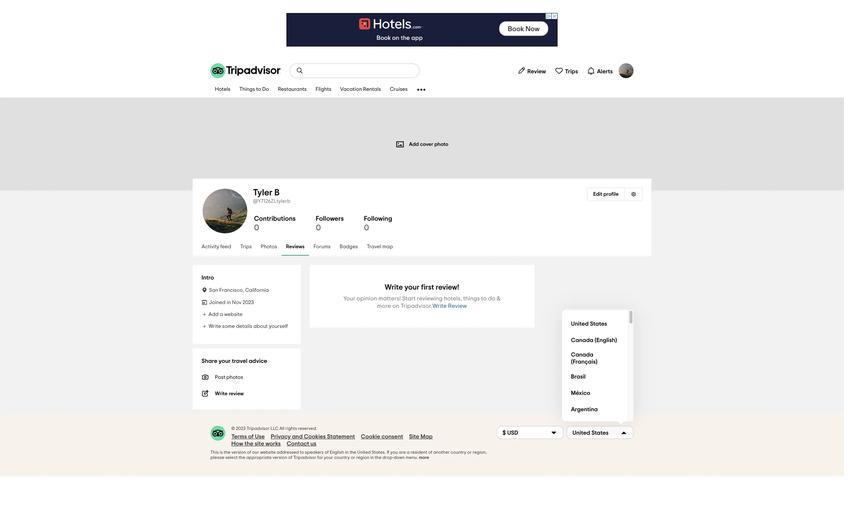 Task type: describe. For each thing, give the bounding box(es) containing it.
please
[[211, 456, 225, 460]]

use
[[255, 434, 265, 440]]

hotels link
[[211, 82, 235, 98]]

1 vertical spatial in
[[345, 451, 349, 455]]

photos
[[227, 375, 243, 381]]

united states button
[[567, 426, 634, 440]]

map
[[421, 434, 433, 440]]

tripadvisor inside . if you are a resident of another country or region, please select the appropriate version of tripadvisor for your country or region in the drop-down menu.
[[293, 456, 317, 460]]

cookie consent button
[[361, 434, 403, 441]]

edit profile link
[[587, 188, 625, 201]]

nov
[[232, 300, 242, 306]]

contact
[[287, 441, 309, 447]]

your opinion matters! start reviewing hotels, things to do & more on tripadvisor.
[[344, 296, 501, 309]]

cover
[[420, 142, 434, 147]]

add cover photo
[[409, 142, 449, 147]]

site map link
[[409, 434, 433, 441]]

photo
[[435, 142, 449, 147]]

$ usd button
[[497, 426, 564, 440]]

trips link for photos 'link'
[[236, 239, 256, 256]]

version inside . if you are a resident of another country or region, please select the appropriate version of tripadvisor for your country or region in the drop-down menu.
[[273, 456, 287, 460]]

another
[[434, 451, 450, 455]]

photos link
[[256, 239, 282, 256]]

cruises link
[[386, 82, 412, 98]]

more button
[[419, 455, 429, 461]]

brasil
[[571, 374, 586, 380]]

$ usd
[[503, 430, 519, 436]]

&
[[497, 296, 501, 302]]

of left "our"
[[247, 451, 251, 455]]

0 for contributions 0
[[254, 224, 259, 232]]

san
[[209, 288, 218, 293]]

activity feed
[[202, 245, 231, 250]]

b
[[275, 189, 280, 198]]

things to do
[[239, 87, 269, 92]]

reviewing
[[417, 296, 443, 302]]

vacation rentals
[[340, 87, 381, 92]]

followers 0
[[316, 216, 344, 232]]

details
[[236, 324, 252, 329]]

restaurants link
[[274, 82, 311, 98]]

1 vertical spatial more
[[419, 456, 429, 460]]

2 vertical spatial states
[[372, 451, 385, 455]]

united states link
[[568, 316, 622, 332]]

your for write
[[405, 284, 420, 291]]

travel
[[367, 245, 381, 250]]

more inside your opinion matters! start reviewing hotels, things to do & more on tripadvisor.
[[377, 303, 391, 309]]

0 horizontal spatial to
[[256, 87, 261, 92]]

vacation rentals link
[[336, 82, 386, 98]]

0 horizontal spatial trips
[[240, 245, 252, 250]]

start
[[402, 296, 416, 302]]

write review button
[[433, 303, 467, 310]]

$
[[503, 430, 506, 436]]

alerts link
[[584, 63, 616, 78]]

some
[[222, 324, 235, 329]]

matters!
[[379, 296, 401, 302]]

1 horizontal spatial country
[[451, 451, 467, 455]]

appropriate
[[246, 456, 272, 460]]

map
[[383, 245, 393, 250]]

opinion
[[357, 296, 377, 302]]

california
[[245, 288, 269, 293]]

write for write review
[[433, 303, 447, 309]]

review!
[[436, 284, 460, 291]]

post photos
[[215, 375, 243, 381]]

the inside site map how the site works
[[245, 441, 254, 447]]

canada for canada (français)
[[571, 352, 594, 358]]

travel map
[[367, 245, 393, 250]]

trips link for alerts 'link'
[[552, 63, 581, 78]]

0 vertical spatial trips
[[565, 68, 578, 74]]

badges
[[340, 245, 358, 250]]

badges link
[[335, 239, 363, 256]]

contact us link
[[287, 441, 317, 448]]

are
[[399, 451, 406, 455]]

flights
[[316, 87, 331, 92]]

méxico
[[571, 390, 591, 396]]

restaurants
[[278, 87, 307, 92]]

usd
[[507, 430, 519, 436]]

the right the select
[[239, 456, 245, 460]]

region
[[356, 456, 370, 460]]

activity feed link
[[197, 239, 236, 256]]

tripadvisor image
[[211, 63, 281, 78]]

canada (english) link
[[568, 332, 622, 349]]

of down addressed
[[288, 456, 293, 460]]

travel
[[232, 359, 248, 365]]

on
[[393, 303, 400, 309]]

0 vertical spatial version
[[232, 451, 246, 455]]

select
[[225, 456, 238, 460]]

do
[[488, 296, 496, 302]]

search image
[[296, 67, 304, 75]]

add a website link
[[202, 312, 243, 318]]

2 vertical spatial to
[[300, 451, 304, 455]]

write for write your first review!
[[385, 284, 403, 291]]

yourself
[[269, 324, 288, 329]]

feed
[[220, 245, 231, 250]]

of up more "button"
[[428, 451, 433, 455]]

first
[[421, 284, 434, 291]]

advertisement region
[[287, 13, 558, 47]]

the right is
[[224, 451, 231, 455]]

1 vertical spatial website
[[260, 451, 276, 455]]

site
[[409, 434, 420, 440]]

.
[[385, 451, 386, 455]]

united for united states link
[[571, 321, 589, 327]]

0 vertical spatial 2023
[[243, 300, 254, 306]]

rights
[[286, 427, 297, 431]]

statement
[[327, 434, 355, 440]]

united states for united states link
[[571, 321, 608, 327]]

write some details about yourself
[[209, 324, 288, 329]]

1 horizontal spatial or
[[468, 451, 472, 455]]

edit profile button
[[587, 188, 625, 201]]

(français)
[[571, 359, 598, 365]]



Task type: locate. For each thing, give the bounding box(es) containing it.
write your first review!
[[385, 284, 460, 291]]

for
[[317, 456, 323, 460]]

None search field
[[290, 64, 419, 78]]

1 vertical spatial your
[[219, 359, 231, 365]]

write up matters!
[[385, 284, 403, 291]]

speakers
[[305, 451, 324, 455]]

the down "terms of use" "link"
[[245, 441, 254, 447]]

add
[[409, 142, 419, 147], [209, 312, 219, 318]]

menu
[[562, 310, 634, 435]]

1 vertical spatial a
[[407, 451, 410, 455]]

1 vertical spatial united
[[573, 430, 591, 436]]

1 0 from the left
[[254, 224, 259, 232]]

1 horizontal spatial website
[[260, 451, 276, 455]]

1 vertical spatial to
[[481, 296, 487, 302]]

more down resident
[[419, 456, 429, 460]]

menu containing united states
[[562, 310, 634, 435]]

consent
[[382, 434, 403, 440]]

advice
[[249, 359, 267, 365]]

add left cover
[[409, 142, 419, 147]]

united states up canada (english)
[[571, 321, 608, 327]]

1 vertical spatial country
[[334, 456, 350, 460]]

states inside united states popup button
[[592, 430, 609, 436]]

region,
[[473, 451, 487, 455]]

0 for following 0
[[364, 224, 369, 232]]

1 horizontal spatial 0
[[316, 224, 321, 232]]

your up start
[[405, 284, 420, 291]]

0 vertical spatial or
[[468, 451, 472, 455]]

0 vertical spatial review
[[528, 68, 546, 74]]

things to do link
[[235, 82, 274, 98]]

alerts
[[597, 68, 613, 74]]

1 vertical spatial version
[[273, 456, 287, 460]]

states down the argentina link
[[592, 430, 609, 436]]

tyler b y7126zltylerb
[[253, 189, 291, 204]]

review
[[528, 68, 546, 74], [448, 303, 467, 309]]

1 horizontal spatial tripadvisor
[[293, 456, 317, 460]]

states left if
[[372, 451, 385, 455]]

canada
[[571, 337, 594, 343], [571, 352, 594, 358]]

francisco,
[[219, 288, 244, 293]]

how
[[231, 441, 243, 447]]

canada up canada (français)
[[571, 337, 594, 343]]

if
[[387, 451, 390, 455]]

2 vertical spatial united
[[357, 451, 371, 455]]

trips
[[565, 68, 578, 74], [240, 245, 252, 250]]

a right are at the left of the page
[[407, 451, 410, 455]]

0 inside contributions 0
[[254, 224, 259, 232]]

website down works in the bottom left of the page
[[260, 451, 276, 455]]

your for share
[[219, 359, 231, 365]]

3 0 from the left
[[364, 224, 369, 232]]

of
[[248, 434, 254, 440], [247, 451, 251, 455], [325, 451, 329, 455], [428, 451, 433, 455], [288, 456, 293, 460]]

argentina
[[571, 407, 598, 413]]

0 horizontal spatial country
[[334, 456, 350, 460]]

write for write review
[[215, 392, 228, 397]]

0 vertical spatial states
[[590, 321, 608, 327]]

add for add cover photo
[[409, 142, 419, 147]]

country right another
[[451, 451, 467, 455]]

a
[[220, 312, 223, 318], [407, 451, 410, 455]]

in right region
[[371, 456, 374, 460]]

version
[[232, 451, 246, 455], [273, 456, 287, 460]]

2 vertical spatial your
[[324, 456, 333, 460]]

to
[[256, 87, 261, 92], [481, 296, 487, 302], [300, 451, 304, 455]]

privacy and cookies statement link
[[271, 434, 355, 441]]

canada for canada (english)
[[571, 337, 594, 343]]

rentals
[[363, 87, 381, 92]]

1 horizontal spatial a
[[407, 451, 410, 455]]

0 down followers
[[316, 224, 321, 232]]

to inside your opinion matters! start reviewing hotels, things to do & more on tripadvisor.
[[481, 296, 487, 302]]

the
[[245, 441, 254, 447], [224, 451, 231, 455], [350, 451, 356, 455], [239, 456, 245, 460], [375, 456, 382, 460]]

write left some at the bottom left
[[209, 324, 221, 329]]

united up canada (english)
[[571, 321, 589, 327]]

trips link left alerts 'link'
[[552, 63, 581, 78]]

0 horizontal spatial a
[[220, 312, 223, 318]]

united states inside menu
[[571, 321, 608, 327]]

canada inside canada (français)
[[571, 352, 594, 358]]

joined
[[209, 300, 226, 306]]

your right for
[[324, 456, 333, 460]]

0 horizontal spatial version
[[232, 451, 246, 455]]

review inside review "link"
[[528, 68, 546, 74]]

vacation
[[340, 87, 362, 92]]

review link
[[515, 63, 549, 78]]

add a website
[[209, 312, 243, 318]]

add down joined
[[209, 312, 219, 318]]

2 horizontal spatial to
[[481, 296, 487, 302]]

1 vertical spatial trips link
[[236, 239, 256, 256]]

0 inside following 0
[[364, 224, 369, 232]]

0
[[254, 224, 259, 232], [316, 224, 321, 232], [364, 224, 369, 232]]

a down joined
[[220, 312, 223, 318]]

is
[[220, 451, 223, 455]]

hotels
[[215, 87, 230, 92]]

0 vertical spatial your
[[405, 284, 420, 291]]

add for add a website
[[209, 312, 219, 318]]

1 vertical spatial united states
[[573, 430, 609, 436]]

cookies
[[304, 434, 326, 440]]

2 vertical spatial in
[[371, 456, 374, 460]]

states up canada (english) link
[[590, 321, 608, 327]]

0 inside 'followers 0'
[[316, 224, 321, 232]]

1 vertical spatial states
[[592, 430, 609, 436]]

states for united states link
[[590, 321, 608, 327]]

edit profile
[[594, 192, 619, 197]]

post
[[215, 375, 225, 381]]

of inside "link"
[[248, 434, 254, 440]]

1 horizontal spatial more
[[419, 456, 429, 460]]

profile picture image
[[619, 63, 634, 78]]

share
[[202, 359, 217, 365]]

0 vertical spatial add
[[409, 142, 419, 147]]

this is the version of our website addressed to speakers of english in the united states
[[211, 451, 385, 455]]

0 down contributions
[[254, 224, 259, 232]]

1 vertical spatial or
[[351, 456, 355, 460]]

0 horizontal spatial or
[[351, 456, 355, 460]]

cookie
[[361, 434, 380, 440]]

0 for followers 0
[[316, 224, 321, 232]]

or left region
[[351, 456, 355, 460]]

write down reviewing
[[433, 303, 447, 309]]

y7126zltylerb
[[258, 199, 291, 204]]

united down argentina
[[573, 430, 591, 436]]

english
[[330, 451, 344, 455]]

flights link
[[311, 82, 336, 98]]

do
[[262, 87, 269, 92]]

travel map link
[[363, 239, 398, 256]]

1 horizontal spatial trips
[[565, 68, 578, 74]]

1 horizontal spatial trips link
[[552, 63, 581, 78]]

1 vertical spatial add
[[209, 312, 219, 318]]

of left english
[[325, 451, 329, 455]]

united states down the argentina link
[[573, 430, 609, 436]]

2023
[[243, 300, 254, 306], [236, 427, 246, 431]]

1 horizontal spatial review
[[528, 68, 546, 74]]

terms of use
[[231, 434, 265, 440]]

terms
[[231, 434, 247, 440]]

0 vertical spatial trips link
[[552, 63, 581, 78]]

reserved.
[[298, 427, 317, 431]]

1 vertical spatial review
[[448, 303, 467, 309]]

your inside . if you are a resident of another country or region, please select the appropriate version of tripadvisor for your country or region in the drop-down menu.
[[324, 456, 333, 460]]

©
[[231, 427, 235, 431]]

2 horizontal spatial your
[[405, 284, 420, 291]]

of up how the site works link
[[248, 434, 254, 440]]

1 canada from the top
[[571, 337, 594, 343]]

0 horizontal spatial review
[[448, 303, 467, 309]]

photos
[[261, 245, 277, 250]]

united up region
[[357, 451, 371, 455]]

1 vertical spatial 2023
[[236, 427, 246, 431]]

0 horizontal spatial tripadvisor
[[247, 427, 270, 431]]

states for united states popup button
[[592, 430, 609, 436]]

0 vertical spatial website
[[224, 312, 243, 318]]

2 horizontal spatial 0
[[364, 224, 369, 232]]

united states for united states popup button
[[573, 430, 609, 436]]

contact us
[[287, 441, 317, 447]]

1 horizontal spatial to
[[300, 451, 304, 455]]

0 horizontal spatial trips link
[[236, 239, 256, 256]]

privacy and cookies statement
[[271, 434, 355, 440]]

or left region,
[[468, 451, 472, 455]]

0 horizontal spatial 0
[[254, 224, 259, 232]]

review inside write review button
[[448, 303, 467, 309]]

resident
[[411, 451, 428, 455]]

write left review
[[215, 392, 228, 397]]

0 vertical spatial tripadvisor
[[247, 427, 270, 431]]

0 horizontal spatial more
[[377, 303, 391, 309]]

review
[[229, 392, 244, 397]]

2 0 from the left
[[316, 224, 321, 232]]

write inside button
[[433, 303, 447, 309]]

0 vertical spatial to
[[256, 87, 261, 92]]

a inside . if you are a resident of another country or region, please select the appropriate version of tripadvisor for your country or region in the drop-down menu.
[[407, 451, 410, 455]]

trips right "feed"
[[240, 245, 252, 250]]

version down how
[[232, 451, 246, 455]]

write review
[[433, 303, 467, 309]]

intro
[[202, 275, 214, 281]]

us
[[311, 441, 317, 447]]

you
[[391, 451, 398, 455]]

in inside . if you are a resident of another country or region, please select the appropriate version of tripadvisor for your country or region in the drop-down menu.
[[371, 456, 374, 460]]

united inside popup button
[[573, 430, 591, 436]]

2 horizontal spatial in
[[371, 456, 374, 460]]

0 vertical spatial united
[[571, 321, 589, 327]]

0 vertical spatial in
[[227, 300, 231, 306]]

write for write some details about yourself
[[209, 324, 221, 329]]

country down english
[[334, 456, 350, 460]]

united states inside popup button
[[573, 430, 609, 436]]

0 vertical spatial canada
[[571, 337, 594, 343]]

the left drop-
[[375, 456, 382, 460]]

site map how the site works
[[231, 434, 433, 447]]

2023 right ©
[[236, 427, 246, 431]]

united for united states popup button
[[573, 430, 591, 436]]

in right english
[[345, 451, 349, 455]]

in left nov
[[227, 300, 231, 306]]

version down addressed
[[273, 456, 287, 460]]

states inside united states link
[[590, 321, 608, 327]]

write review link
[[202, 389, 292, 398]]

1 horizontal spatial in
[[345, 451, 349, 455]]

united inside menu
[[571, 321, 589, 327]]

0 vertical spatial more
[[377, 303, 391, 309]]

following
[[364, 216, 392, 223]]

following 0
[[364, 216, 392, 232]]

all
[[280, 427, 285, 431]]

1 vertical spatial trips
[[240, 245, 252, 250]]

0 vertical spatial a
[[220, 312, 223, 318]]

0 horizontal spatial website
[[224, 312, 243, 318]]

1 horizontal spatial version
[[273, 456, 287, 460]]

0 vertical spatial united states
[[571, 321, 608, 327]]

canada (english)
[[571, 337, 617, 343]]

about
[[253, 324, 268, 329]]

1 vertical spatial canada
[[571, 352, 594, 358]]

the up region
[[350, 451, 356, 455]]

0 horizontal spatial add
[[209, 312, 219, 318]]

1 horizontal spatial your
[[324, 456, 333, 460]]

canada up (français)
[[571, 352, 594, 358]]

llc
[[271, 427, 279, 431]]

1 horizontal spatial add
[[409, 142, 419, 147]]

tripadvisor down 'this is the version of our website addressed to speakers of english in the united states'
[[293, 456, 317, 460]]

0 horizontal spatial your
[[219, 359, 231, 365]]

trips link right "feed"
[[236, 239, 256, 256]]

tripadvisor up use
[[247, 427, 270, 431]]

drop-
[[383, 456, 394, 460]]

0 vertical spatial country
[[451, 451, 467, 455]]

your left travel
[[219, 359, 231, 365]]

2 canada from the top
[[571, 352, 594, 358]]

reviews
[[286, 245, 305, 250]]

website down 'joined in nov 2023'
[[224, 312, 243, 318]]

0 down following
[[364, 224, 369, 232]]

united
[[571, 321, 589, 327], [573, 430, 591, 436], [357, 451, 371, 455]]

0 horizontal spatial in
[[227, 300, 231, 306]]

2023 right nov
[[243, 300, 254, 306]]

1 vertical spatial tripadvisor
[[293, 456, 317, 460]]

trips left alerts 'link'
[[565, 68, 578, 74]]

more down matters!
[[377, 303, 391, 309]]

© 2023 tripadvisor llc all rights reserved.
[[231, 427, 317, 431]]

and
[[292, 434, 303, 440]]



Task type: vqa. For each thing, say whether or not it's contained in the screenshot.
the left grid
no



